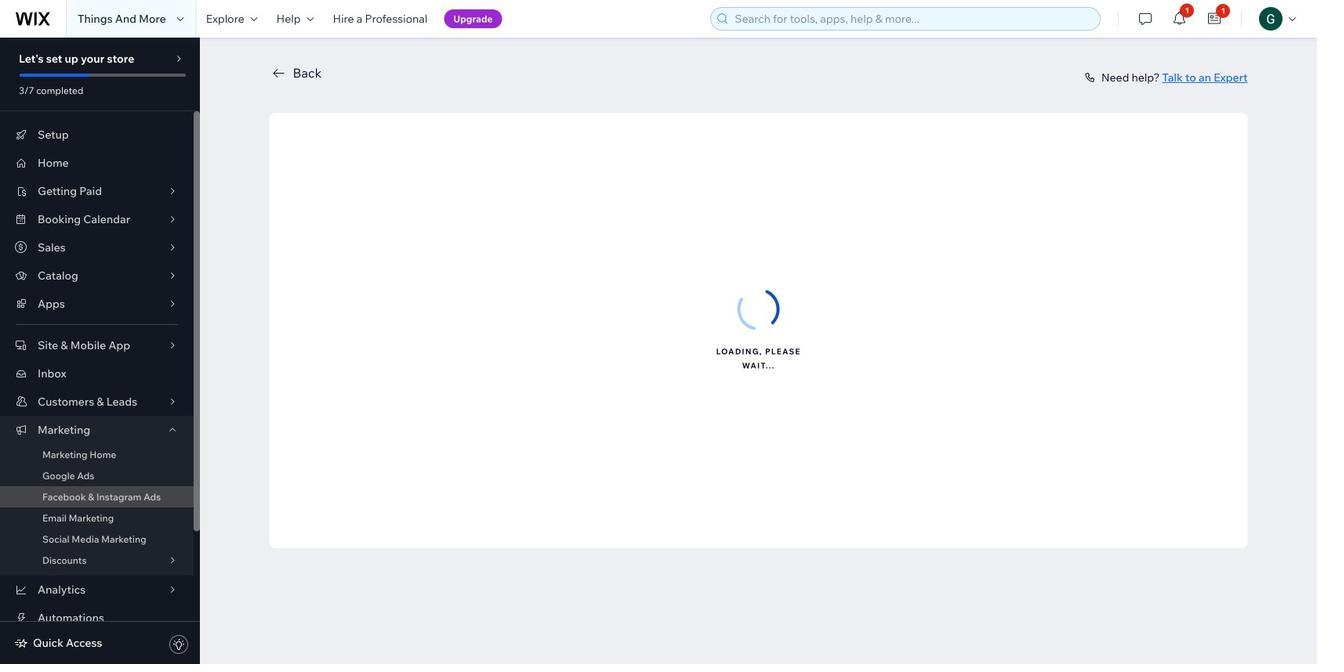 Task type: vqa. For each thing, say whether or not it's contained in the screenshot.
bottommost 'your'
no



Task type: locate. For each thing, give the bounding box(es) containing it.
Search for tools, apps, help & more... field
[[730, 8, 1095, 30]]



Task type: describe. For each thing, give the bounding box(es) containing it.
sidebar element
[[0, 38, 200, 665]]



